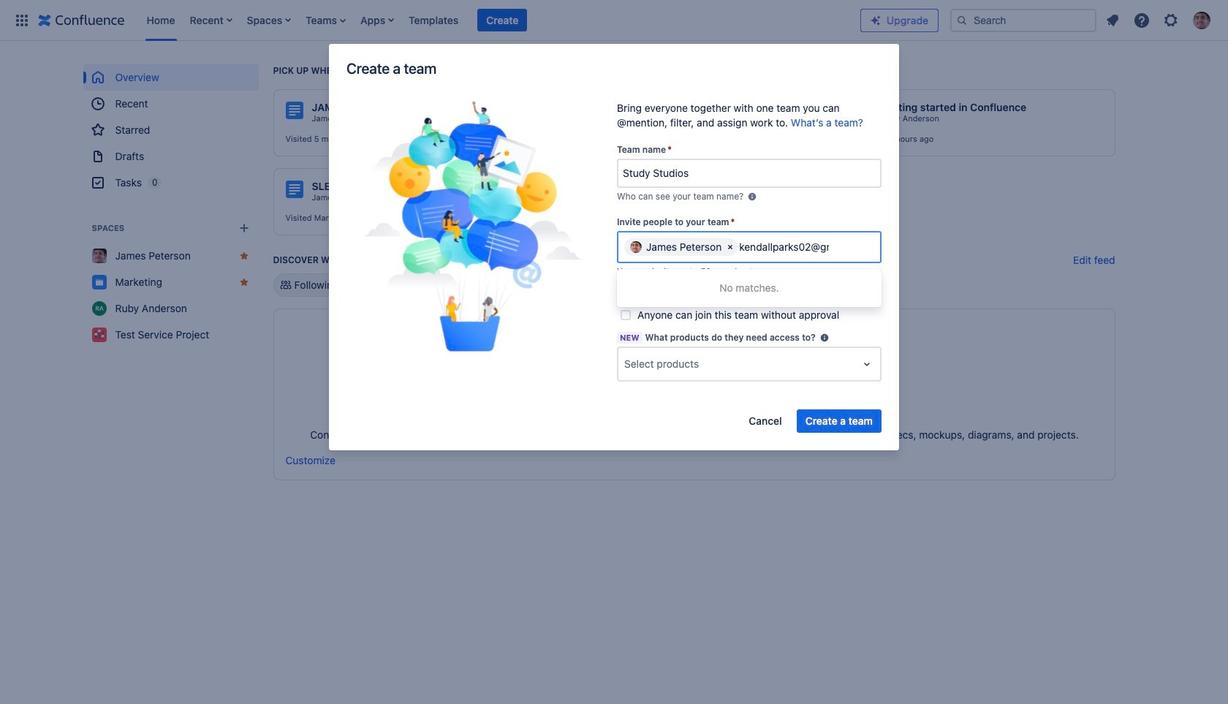 Task type: vqa. For each thing, say whether or not it's contained in the screenshot.
'Or'
no



Task type: describe. For each thing, give the bounding box(es) containing it.
e.g. HR Team, Redesign Project, Team Mango field
[[618, 160, 880, 186]]

your team name is visible to anyone in your organisation. it may be visible on work shared outside your organisation. image
[[747, 191, 758, 202]]

open image
[[858, 355, 876, 373]]

search image
[[956, 14, 968, 26]]

0 horizontal spatial list
[[139, 0, 860, 41]]

create a team image
[[363, 101, 583, 352]]

premium image
[[870, 14, 882, 26]]

2 unstar this space image from the top
[[238, 276, 250, 288]]

list item inside list
[[478, 8, 527, 32]]

create a team element
[[347, 101, 599, 355]]

clear image
[[725, 241, 736, 253]]



Task type: locate. For each thing, give the bounding box(es) containing it.
0 horizontal spatial list item
[[185, 0, 237, 41]]

list item
[[185, 0, 237, 41], [301, 0, 350, 41], [478, 8, 527, 32]]

:wave: image
[[855, 102, 872, 120], [855, 102, 872, 120]]

settings icon image
[[1162, 11, 1180, 29]]

unstar this space image
[[238, 250, 250, 262], [238, 276, 250, 288]]

group
[[83, 64, 258, 196]]

global element
[[9, 0, 860, 41]]

Search field
[[950, 8, 1097, 32]]

2 horizontal spatial list item
[[478, 8, 527, 32]]

0 vertical spatial unstar this space image
[[238, 250, 250, 262]]

Choose people text field
[[739, 240, 829, 254]]

1 vertical spatial unstar this space image
[[238, 276, 250, 288]]

banner
[[0, 0, 1228, 41]]

1 horizontal spatial list
[[1100, 7, 1219, 33]]

None search field
[[950, 8, 1097, 32]]

1 unstar this space image from the top
[[238, 250, 250, 262]]

confluence image
[[38, 11, 125, 29], [38, 11, 125, 29]]

create a space image
[[235, 219, 253, 237]]

select from this list of atlassian products used by your organization. the addition of any new licenses may affect billing.{br}if you're not an admin, your product requests will be sent to one for approval.{br}access to these products will not be automatically granted for future members added to this team. image
[[819, 332, 830, 344]]

list
[[139, 0, 860, 41], [1100, 7, 1219, 33]]

1 horizontal spatial list item
[[301, 0, 350, 41]]



